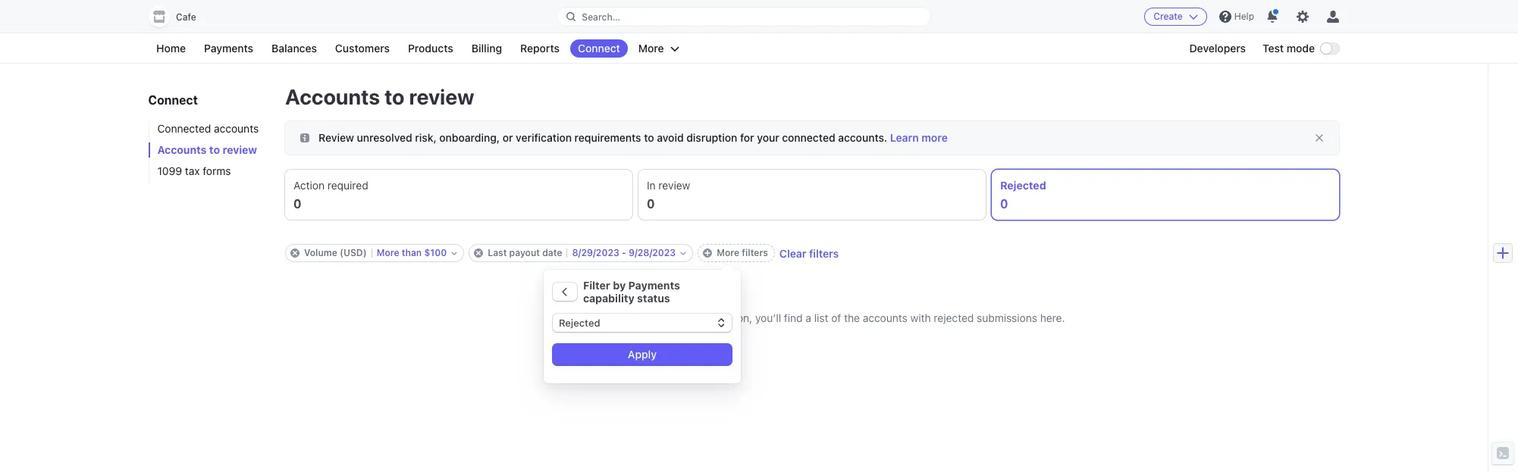Task type: describe. For each thing, give the bounding box(es) containing it.
more than $100
[[377, 247, 447, 259]]

2 rejected from the left
[[934, 312, 974, 325]]

products
[[408, 42, 453, 55]]

balances link
[[264, 39, 325, 58]]

1 horizontal spatial accounts to review
[[285, 84, 474, 109]]

volume (usd)
[[304, 247, 367, 259]]

in review 0
[[647, 179, 690, 211]]

accounts to review link
[[149, 143, 270, 158]]

1 horizontal spatial connect
[[578, 42, 620, 55]]

1 vertical spatial accounts
[[158, 143, 207, 156]]

connected accounts link
[[149, 121, 270, 137]]

the
[[844, 312, 860, 325]]

required
[[327, 179, 368, 192]]

0 vertical spatial review
[[409, 84, 474, 109]]

here.
[[1040, 312, 1065, 325]]

rejected
[[1000, 179, 1046, 192]]

clear filters button
[[779, 247, 839, 260]]

more for more than $100
[[377, 247, 399, 259]]

disruption
[[686, 131, 737, 144]]

create button
[[1145, 8, 1207, 26]]

payout
[[509, 247, 540, 259]]

products link
[[400, 39, 461, 58]]

action
[[293, 179, 325, 192]]

reports
[[520, 42, 560, 55]]

review
[[319, 131, 354, 144]]

avoid
[[657, 131, 684, 144]]

0 vertical spatial svg image
[[300, 134, 309, 143]]

billing
[[471, 42, 502, 55]]

billing link
[[464, 39, 510, 58]]

payments inside filter by payments capability status
[[628, 279, 680, 292]]

has
[[622, 312, 640, 325]]

forms
[[203, 165, 231, 177]]

2 horizontal spatial to
[[644, 131, 654, 144]]

1 horizontal spatial accounts
[[285, 84, 380, 109]]

last
[[488, 247, 507, 259]]

unresolved
[[357, 131, 412, 144]]

8/29/2023
[[572, 247, 619, 259]]

in
[[647, 179, 656, 192]]

edit last payout date image
[[680, 250, 686, 256]]

of
[[831, 312, 841, 325]]

9/28/2023
[[629, 247, 676, 259]]

stripe
[[590, 312, 620, 325]]

2 a from the left
[[806, 312, 811, 325]]

Search… search field
[[558, 7, 930, 26]]

1 vertical spatial review
[[223, 143, 257, 156]]

learn more link
[[890, 131, 948, 144]]

for
[[740, 131, 754, 144]]

filters for more filters
[[742, 247, 768, 259]]

more
[[922, 131, 948, 144]]

cafe button
[[149, 6, 211, 27]]

connected
[[782, 131, 835, 144]]

review unresolved risk, onboarding, or verification requirements to avoid disruption for your connected accounts. learn more
[[319, 131, 948, 144]]

payments link
[[196, 39, 261, 58]]

clear filters toolbar
[[285, 244, 1339, 262]]

connected accounts
[[158, 122, 259, 135]]

onboarding,
[[439, 131, 500, 144]]

or
[[503, 131, 513, 144]]

status
[[637, 292, 670, 305]]

Search… text field
[[558, 7, 930, 26]]

volume
[[304, 247, 337, 259]]

more for more filters
[[717, 247, 740, 259]]

balances
[[272, 42, 317, 55]]

connected
[[158, 122, 211, 135]]

1 rejected from the left
[[643, 312, 683, 325]]

your
[[757, 131, 779, 144]]

tax
[[185, 165, 200, 177]]



Task type: locate. For each thing, give the bounding box(es) containing it.
0 horizontal spatial 0
[[293, 197, 302, 211]]

submissions
[[977, 312, 1037, 325]]

rejected 0
[[1000, 179, 1046, 211]]

1 vertical spatial connect
[[149, 93, 198, 107]]

home
[[156, 42, 186, 55]]

0 for in review 0
[[647, 197, 655, 211]]

payments right home
[[204, 42, 253, 55]]

accounts.
[[838, 131, 887, 144]]

svg image
[[300, 134, 309, 143], [560, 288, 570, 297]]

developers link
[[1182, 39, 1254, 58]]

create
[[1154, 11, 1183, 22]]

0 vertical spatial accounts
[[214, 122, 259, 135]]

1 horizontal spatial rejected
[[934, 312, 974, 325]]

edit volume (usd) image
[[451, 250, 457, 256]]

filter
[[583, 279, 610, 292]]

2 horizontal spatial review
[[659, 179, 690, 192]]

test mode
[[1263, 42, 1315, 55]]

more filters
[[717, 247, 768, 259]]

more button
[[631, 39, 687, 58]]

1099 tax forms
[[158, 165, 231, 177]]

accounts right 'the' at the bottom right of page
[[863, 312, 908, 325]]

2 0 from the left
[[647, 197, 655, 211]]

0
[[293, 197, 302, 211], [647, 197, 655, 211], [1000, 197, 1008, 211]]

0 vertical spatial accounts to review
[[285, 84, 474, 109]]

1 vertical spatial accounts to review
[[158, 143, 257, 156]]

accounts down connected
[[158, 143, 207, 156]]

connect down search…
[[578, 42, 620, 55]]

rejected
[[643, 312, 683, 325], [934, 312, 974, 325]]

svg image left review
[[300, 134, 309, 143]]

rejected down status
[[643, 312, 683, 325]]

accounts to review
[[285, 84, 474, 109], [158, 143, 257, 156]]

0 horizontal spatial accounts
[[214, 122, 259, 135]]

customers link
[[328, 39, 397, 58]]

8/29/2023 - 9/28/2023
[[572, 247, 676, 259]]

last payout date
[[488, 247, 562, 259]]

add more filters image
[[703, 249, 712, 258]]

0 horizontal spatial connect
[[149, 93, 198, 107]]

cafe
[[176, 11, 196, 23]]

1 vertical spatial svg image
[[560, 288, 570, 297]]

0 down action
[[293, 197, 302, 211]]

filter by payments capability status
[[583, 279, 680, 305]]

to up 'forms'
[[210, 143, 220, 156]]

search…
[[582, 11, 620, 22]]

submission,
[[694, 312, 752, 325]]

0 horizontal spatial svg image
[[300, 134, 309, 143]]

to left avoid
[[644, 131, 654, 144]]

connect link
[[570, 39, 628, 58]]

by
[[613, 279, 626, 292]]

help
[[1234, 11, 1254, 22]]

1 horizontal spatial to
[[384, 84, 405, 109]]

3 0 from the left
[[1000, 197, 1008, 211]]

more for more
[[638, 42, 664, 55]]

1 horizontal spatial 0
[[647, 197, 655, 211]]

when stripe has rejected a submission, you'll find a list of the accounts with rejected submissions here.
[[559, 312, 1065, 325]]

tab list
[[285, 170, 1339, 220]]

0 inside in review 0
[[647, 197, 655, 211]]

filters for clear filters
[[809, 247, 839, 260]]

payments down 9/28/2023
[[628, 279, 680, 292]]

payments inside payments link
[[204, 42, 253, 55]]

1 vertical spatial accounts
[[863, 312, 908, 325]]

mode
[[1287, 42, 1315, 55]]

1 horizontal spatial filters
[[809, 247, 839, 260]]

0 vertical spatial connect
[[578, 42, 620, 55]]

1 vertical spatial payments
[[628, 279, 680, 292]]

0 inside rejected 0
[[1000, 197, 1008, 211]]

(usd)
[[340, 247, 367, 259]]

accounts to review down connected accounts link
[[158, 143, 257, 156]]

1 horizontal spatial more
[[638, 42, 664, 55]]

more left than
[[377, 247, 399, 259]]

you'll
[[755, 312, 781, 325]]

developers
[[1189, 42, 1246, 55]]

connect
[[578, 42, 620, 55], [149, 93, 198, 107]]

review inside in review 0
[[659, 179, 690, 192]]

clear
[[779, 247, 806, 260]]

requirements
[[575, 131, 641, 144]]

more
[[638, 42, 664, 55], [377, 247, 399, 259], [717, 247, 740, 259]]

clear filters
[[779, 247, 839, 260]]

1 horizontal spatial payments
[[628, 279, 680, 292]]

1 0 from the left
[[293, 197, 302, 211]]

reports link
[[513, 39, 567, 58]]

review right in
[[659, 179, 690, 192]]

to up unresolved
[[384, 84, 405, 109]]

0 horizontal spatial accounts to review
[[158, 143, 257, 156]]

customers
[[335, 42, 390, 55]]

more right connect link
[[638, 42, 664, 55]]

a left 'list'
[[806, 312, 811, 325]]

1099
[[158, 165, 182, 177]]

0 horizontal spatial filters
[[742, 247, 768, 259]]

0 down the rejected
[[1000, 197, 1008, 211]]

1 horizontal spatial a
[[806, 312, 811, 325]]

review
[[409, 84, 474, 109], [223, 143, 257, 156], [659, 179, 690, 192]]

accounts up review
[[285, 84, 380, 109]]

connect up connected
[[149, 93, 198, 107]]

remove last payout date image
[[474, 249, 483, 258]]

with
[[910, 312, 931, 325]]

0 down in
[[647, 197, 655, 211]]

1 horizontal spatial accounts
[[863, 312, 908, 325]]

rejected right with
[[934, 312, 974, 325]]

0 horizontal spatial payments
[[204, 42, 253, 55]]

capability
[[583, 292, 635, 305]]

learn
[[890, 131, 919, 144]]

0 vertical spatial payments
[[204, 42, 253, 55]]

risk,
[[415, 131, 437, 144]]

apply
[[628, 348, 657, 361]]

$100
[[424, 247, 447, 259]]

more inside the more 'button'
[[638, 42, 664, 55]]

verification
[[516, 131, 572, 144]]

svg image up when
[[560, 288, 570, 297]]

action required 0
[[293, 179, 368, 211]]

a
[[686, 312, 691, 325], [806, 312, 811, 325]]

1 horizontal spatial review
[[409, 84, 474, 109]]

accounts
[[285, 84, 380, 109], [158, 143, 207, 156]]

filters right clear
[[809, 247, 839, 260]]

2 vertical spatial review
[[659, 179, 690, 192]]

to
[[384, 84, 405, 109], [644, 131, 654, 144], [210, 143, 220, 156]]

-
[[622, 247, 626, 259]]

list
[[814, 312, 828, 325]]

0 horizontal spatial to
[[210, 143, 220, 156]]

remove volume (usd) image
[[290, 249, 300, 258]]

tab list containing 0
[[285, 170, 1339, 220]]

0 horizontal spatial accounts
[[158, 143, 207, 156]]

apply button
[[553, 344, 732, 366]]

than
[[402, 247, 422, 259]]

0 vertical spatial accounts
[[285, 84, 380, 109]]

0 for action required 0
[[293, 197, 302, 211]]

review up risk,
[[409, 84, 474, 109]]

0 horizontal spatial more
[[377, 247, 399, 259]]

menu containing filter by payments capability status
[[547, 273, 732, 366]]

find
[[784, 312, 803, 325]]

filters left clear
[[742, 247, 768, 259]]

test
[[1263, 42, 1284, 55]]

2 horizontal spatial 0
[[1000, 197, 1008, 211]]

0 horizontal spatial a
[[686, 312, 691, 325]]

a left submission, at the left of the page
[[686, 312, 691, 325]]

1099 tax forms link
[[149, 164, 270, 179]]

accounts to review up unresolved
[[285, 84, 474, 109]]

0 horizontal spatial review
[[223, 143, 257, 156]]

1 horizontal spatial svg image
[[560, 288, 570, 297]]

help button
[[1213, 5, 1260, 29]]

2 horizontal spatial more
[[717, 247, 740, 259]]

accounts up accounts to review link
[[214, 122, 259, 135]]

filters
[[809, 247, 839, 260], [742, 247, 768, 259]]

0 inside action required 0
[[293, 197, 302, 211]]

date
[[542, 247, 562, 259]]

review up 'forms'
[[223, 143, 257, 156]]

0 horizontal spatial rejected
[[643, 312, 683, 325]]

menu
[[547, 273, 732, 366]]

more right add more filters image
[[717, 247, 740, 259]]

home link
[[149, 39, 193, 58]]

1 a from the left
[[686, 312, 691, 325]]

when
[[559, 312, 588, 325]]

payments
[[204, 42, 253, 55], [628, 279, 680, 292]]



Task type: vqa. For each thing, say whether or not it's contained in the screenshot.
official
no



